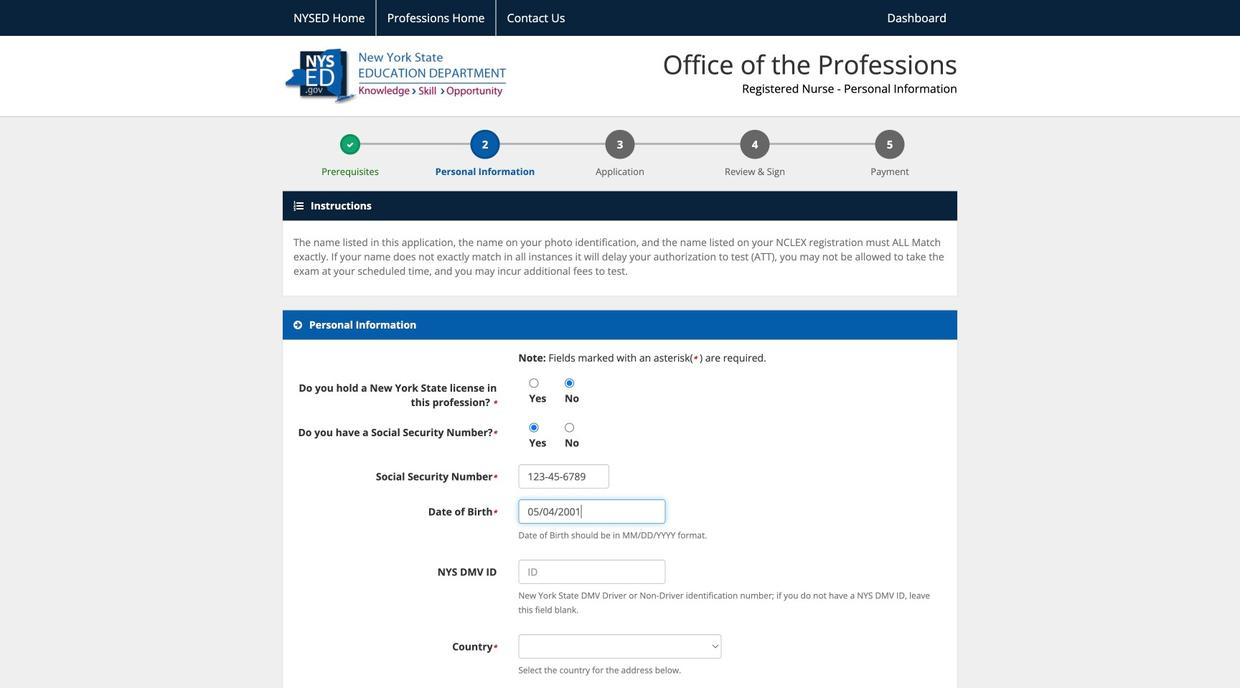 Task type: describe. For each thing, give the bounding box(es) containing it.
MM/DD/YYYY text field
[[518, 500, 666, 524]]

ID text field
[[518, 560, 666, 584]]



Task type: vqa. For each thing, say whether or not it's contained in the screenshot.
submit
no



Task type: locate. For each thing, give the bounding box(es) containing it.
arrow circle right image
[[294, 320, 302, 330]]

list ol image
[[294, 201, 304, 211]]

None radio
[[565, 379, 574, 388], [529, 423, 539, 433], [565, 423, 574, 433], [565, 379, 574, 388], [529, 423, 539, 433], [565, 423, 574, 433]]

None radio
[[529, 379, 539, 388]]

None text field
[[518, 465, 609, 489]]

check image
[[347, 142, 354, 149]]



